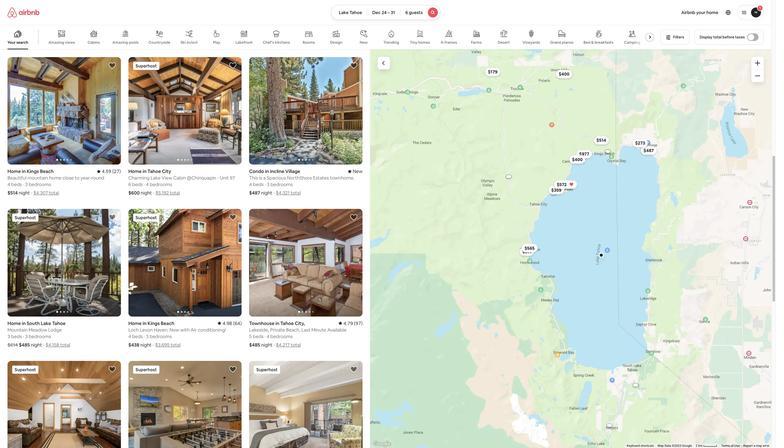 Task type: vqa. For each thing, say whether or not it's contained in the screenshot.


Task type: locate. For each thing, give the bounding box(es) containing it.
1 vertical spatial a
[[754, 445, 756, 448]]

$514 button
[[594, 136, 609, 145]]

in for mountain
[[22, 169, 26, 175]]

cabin inside "home in homewood vintage west shore cabin walk to the lake"
[[51, 23, 64, 29]]

cabin left w
[[276, 23, 289, 29]]

2 vertical spatial new
[[353, 169, 363, 175]]

group containing amazing views
[[0, 25, 657, 49]]

2 horizontal spatial cabin
[[276, 23, 289, 29]]

design
[[330, 40, 343, 45]]

1 horizontal spatial a
[[754, 445, 756, 448]]

total right $6,795
[[304, 38, 315, 44]]

kings up levon
[[148, 321, 160, 327]]

new for condo in incline village this is a spacious northshore estates townhome. 4 beds · 3 bedrooms $487 night · $4,321 total
[[353, 169, 363, 175]]

$4,307 total button
[[33, 190, 59, 196]]

1 horizontal spatial cabin
[[173, 175, 186, 181]]

tub for hot-
[[304, 23, 312, 29]]

report a map error link
[[744, 445, 770, 448]]

add to wishlist: home in kings beach image
[[229, 214, 237, 221]]

1 horizontal spatial $485
[[249, 342, 260, 348]]

total inside button
[[714, 35, 722, 40]]

4 down lakeview-
[[146, 30, 149, 36]]

0 horizontal spatial $977
[[144, 38, 154, 44]]

tahoe up lodge
[[52, 321, 66, 327]]

1 vertical spatial $811
[[523, 249, 532, 255]]

townhome.
[[330, 175, 355, 181]]

display total before taxes
[[700, 35, 745, 40]]

home up mountain
[[8, 321, 21, 327]]

0 vertical spatial $400 button
[[556, 70, 573, 78]]

1 vertical spatial home
[[49, 175, 62, 181]]

$614
[[8, 342, 18, 348]]

new place to stay image up the townhome.
[[348, 169, 363, 175]]

night down meadow
[[31, 342, 42, 348]]

kings for mountain
[[27, 169, 39, 175]]

$565 inside button
[[525, 246, 535, 251]]

6
[[406, 10, 408, 15], [128, 182, 131, 188]]

0 vertical spatial add to wishlist: home in south lake tahoe image
[[108, 214, 116, 221]]

$485 right $614
[[19, 342, 30, 348]]

add to wishlist: chalet in tahoe city image
[[108, 366, 116, 374]]

night right $438
[[140, 342, 152, 348]]

4 down this at the left top
[[249, 182, 252, 188]]

$514
[[597, 138, 607, 143], [8, 190, 18, 196]]

home for home in homewood vintage west shore cabin walk to the lake
[[8, 16, 21, 22]]

3 down levon
[[146, 334, 149, 340]]

1 vertical spatial $514
[[8, 190, 18, 196]]

4 inside home in tahoe city charming lake view cabin @chinquapin - unit 97 6 beds · 4 bedrooms $600 night · $5,192 total
[[146, 182, 149, 188]]

cabin inside the "pet-friendly cabin w hot-tub fenced yard 3 bedrooms $1,014 $811 night · $6,795 total"
[[276, 23, 289, 29]]

tahoe left dec
[[350, 10, 362, 15]]

night left $4,307
[[19, 190, 30, 196]]

beds down is
[[253, 182, 264, 188]]

0 horizontal spatial a
[[263, 175, 266, 181]]

bedrooms down private
[[271, 334, 293, 340]]

3 inside condo in incline village this is a spacious northshore estates townhome. 4 beds · 3 bedrooms $487 night · $4,321 total
[[267, 182, 270, 188]]

beds inside home in tahoe city charming lake view cabin @chinquapin - unit 97 6 beds · 4 bedrooms $600 night · $5,192 total
[[132, 182, 143, 188]]

0 horizontal spatial $400
[[559, 71, 570, 77]]

total right $5,192 at the left top
[[170, 190, 180, 196]]

1 vertical spatial new place to stay image
[[348, 169, 363, 175]]

bedrooms inside townhouse in tahoe city, lakeside, private beach, last minute available 5 beds · 4 bedrooms $485 night · $4,217 total
[[271, 334, 293, 340]]

bedrooms inside home in kings beach beautiful mountain home close to year-round 4 beds · 3 bedrooms $514 night · $4,307 total
[[29, 182, 51, 188]]

0 vertical spatial new place to stay image
[[348, 16, 363, 22]]

1 vertical spatial $977
[[580, 151, 590, 157]]

beds down beautiful
[[11, 182, 22, 188]]

6 left guests
[[406, 10, 408, 15]]

1 horizontal spatial amazing
[[112, 40, 128, 45]]

lake tahoe
[[339, 10, 362, 15]]

$487 down $273 on the top right
[[644, 148, 654, 153]]

beds down charming
[[132, 182, 143, 188]]

lake up meadow
[[41, 321, 51, 327]]

total right the '$3,695'
[[171, 342, 181, 348]]

lake inside home in south lake tahoe mountain meadow lodge 3 beds · 3 bedrooms $614 $485 night · $4,158 total
[[41, 321, 51, 327]]

in inside home in south lake tahoe mountain meadow lodge 3 beds · 3 bedrooms $614 $485 night · $4,158 total
[[22, 321, 26, 327]]

1 vertical spatial $600
[[128, 190, 140, 196]]

0 horizontal spatial $487
[[249, 190, 260, 196]]

5 down vintage
[[8, 30, 10, 36]]

0 horizontal spatial $600
[[128, 190, 140, 196]]

6 inside home in tahoe city charming lake view cabin @chinquapin - unit 97 6 beds · 4 bedrooms $600 night · $5,192 total
[[128, 182, 131, 188]]

1 vertical spatial beach
[[161, 321, 174, 327]]

in for mountain
[[22, 321, 26, 327]]

city,
[[295, 321, 305, 327]]

a inside condo in incline village this is a spacious northshore estates townhome. 4 beds · 3 bedrooms $487 night · $4,321 total
[[263, 175, 266, 181]]

0 horizontal spatial 5
[[8, 30, 10, 36]]

terms
[[722, 445, 730, 448]]

in up mountain
[[22, 321, 26, 327]]

beds inside home in south lake tahoe mountain meadow lodge 3 beds · 3 bedrooms $614 $485 night · $4,158 total
[[11, 334, 22, 340]]

beds down "lakeside," at the bottom
[[253, 334, 264, 340]]

1 new place to stay image from the top
[[348, 16, 363, 22]]

new place to stay image for pet-friendly cabin w hot-tub fenced yard 3 bedrooms $1,014 $811 night · $6,795 total
[[348, 16, 363, 22]]

west
[[25, 23, 37, 29]]

a
[[263, 175, 266, 181], [754, 445, 756, 448]]

0 vertical spatial new
[[353, 16, 363, 22]]

4
[[146, 30, 149, 36], [8, 182, 10, 188], [146, 182, 149, 188], [249, 182, 252, 188], [128, 334, 131, 340], [267, 334, 270, 340]]

bedrooms inside condo in incline village this is a spacious northshore estates townhome. 4 beds · 3 bedrooms $487 night · $4,321 total
[[271, 182, 293, 188]]

$8,197
[[170, 38, 184, 44]]

1 vertical spatial to
[[75, 175, 80, 181]]

1 horizontal spatial $514
[[597, 138, 607, 143]]

$600 up $359
[[562, 182, 572, 187]]

None search field
[[331, 5, 441, 20]]

grand pianos
[[550, 40, 574, 45]]

view
[[162, 175, 172, 181]]

$5,192
[[156, 190, 169, 196]]

bedrooms
[[29, 30, 51, 36], [150, 30, 172, 36], [271, 30, 293, 36], [29, 182, 51, 188], [150, 182, 172, 188], [271, 182, 293, 188], [29, 334, 51, 340], [150, 334, 172, 340], [271, 334, 293, 340]]

0 vertical spatial to
[[76, 23, 81, 29]]

beach for home
[[40, 169, 54, 175]]

home for home in south lake tahoe mountain meadow lodge 3 beds · 3 bedrooms $614 $485 night · $4,158 total
[[8, 321, 21, 327]]

group
[[0, 25, 657, 49], [8, 57, 121, 165], [128, 57, 242, 165], [249, 57, 363, 165], [8, 209, 121, 317], [128, 209, 242, 317], [249, 209, 363, 317], [8, 361, 121, 449], [128, 361, 242, 449], [249, 361, 363, 449]]

home for home in kings beach loch levon haven: now with air conditioning! 4 beds · 3 bedrooms $438 night · $3,695 total
[[128, 321, 142, 327]]

total right $4,999
[[50, 38, 60, 44]]

2
[[696, 445, 698, 448]]

grand
[[550, 40, 561, 45]]

0 vertical spatial $565
[[8, 38, 18, 44]]

pano lakeview- pet allowed-hot tub plus garage
[[128, 23, 235, 29]]

before
[[723, 35, 735, 40]]

6 inside button
[[406, 10, 408, 15]]

total right $4,307
[[49, 190, 59, 196]]

0 horizontal spatial home
[[49, 175, 62, 181]]

1 vertical spatial $487
[[249, 190, 260, 196]]

in up charming
[[143, 169, 147, 175]]

new up the townhome.
[[353, 169, 363, 175]]

beds down loch
[[132, 334, 143, 340]]

0 vertical spatial $811
[[264, 38, 274, 44]]

tiny
[[410, 40, 418, 45]]

1 horizontal spatial $600
[[562, 182, 572, 187]]

4 down "lakeside," at the bottom
[[267, 334, 270, 340]]

tahoe up beach,
[[281, 321, 294, 327]]

in
[[22, 16, 26, 22], [22, 169, 26, 175], [143, 169, 147, 175], [265, 169, 269, 175], [22, 321, 26, 327], [143, 321, 147, 327], [276, 321, 280, 327]]

to left year-
[[75, 175, 80, 181]]

amazing for amazing pools
[[112, 40, 128, 45]]

4.59 out of 5 average rating,  27 reviews image
[[97, 169, 121, 175]]

4.98 out of 5 average rating,  64 reviews image
[[218, 321, 242, 327]]

5 down pano
[[128, 30, 131, 36]]

lake inside home in tahoe city charming lake view cabin @chinquapin - unit 97 6 beds · 4 bedrooms $600 night · $5,192 total
[[151, 175, 161, 181]]

0 horizontal spatial kings
[[27, 169, 39, 175]]

to for the
[[76, 23, 81, 29]]

charming
[[128, 175, 150, 181]]

home for home in tahoe city charming lake view cabin @chinquapin - unit 97 6 beds · 4 bedrooms $600 night · $5,192 total
[[128, 169, 142, 175]]

in inside "home in homewood vintage west shore cabin walk to the lake"
[[22, 16, 26, 22]]

in up west
[[22, 16, 26, 22]]

in inside home in tahoe city charming lake view cabin @chinquapin - unit 97 6 beds · 4 bedrooms $600 night · $5,192 total
[[143, 169, 147, 175]]

tahoe inside home in tahoe city charming lake view cabin @chinquapin - unit 97 6 beds · 4 bedrooms $600 night · $5,192 total
[[148, 169, 161, 175]]

unit
[[220, 175, 229, 181]]

in inside townhouse in tahoe city, lakeside, private beach, last minute available 5 beds · 4 bedrooms $485 night · $4,217 total
[[276, 321, 280, 327]]

$600 down charming
[[128, 190, 140, 196]]

beds down vintage
[[11, 30, 22, 36]]

3 down friendly
[[267, 30, 270, 36]]

0 horizontal spatial beach
[[40, 169, 54, 175]]

1 horizontal spatial $487
[[644, 148, 654, 153]]

1 horizontal spatial kings
[[148, 321, 160, 327]]

last
[[302, 327, 311, 333]]

(27)
[[112, 169, 121, 175]]

0 vertical spatial $487
[[644, 148, 654, 153]]

keyboard shortcuts
[[627, 445, 654, 448]]

beds inside condo in incline village this is a spacious northshore estates townhome. 4 beds · 3 bedrooms $487 night · $4,321 total
[[253, 182, 264, 188]]

beds inside home in kings beach beautiful mountain home close to year-round 4 beds · 3 bedrooms $514 night · $4,307 total
[[11, 182, 22, 188]]

to inside "home in homewood vintage west shore cabin walk to the lake"
[[76, 23, 81, 29]]

new left "trending" at the top of page
[[360, 40, 368, 45]]

in up beautiful
[[22, 169, 26, 175]]

5 down "lakeside," at the bottom
[[249, 334, 252, 340]]

home inside home in kings beach loch levon haven: now with air conditioning! 4 beds · 3 bedrooms $438 night · $3,695 total
[[128, 321, 142, 327]]

new place to stay image
[[348, 16, 363, 22], [348, 169, 363, 175]]

$4,307
[[33, 190, 48, 196]]

night right chef's
[[275, 38, 286, 44]]

homewood
[[27, 16, 53, 22]]

$485 inside townhouse in tahoe city, lakeside, private beach, last minute available 5 beds · 4 bedrooms $485 night · $4,217 total
[[249, 342, 260, 348]]

0 vertical spatial a
[[263, 175, 266, 181]]

in up private
[[276, 321, 280, 327]]

in inside condo in incline village this is a spacious northshore estates townhome. 4 beds · 3 bedrooms $487 night · $4,321 total
[[265, 169, 269, 175]]

beach up the mountain at the top of page
[[40, 169, 54, 175]]

1 horizontal spatial $565
[[525, 246, 535, 251]]

2 tub from the left
[[304, 23, 312, 29]]

lake up yard
[[339, 10, 349, 15]]

0 horizontal spatial 5 beds
[[8, 30, 22, 36]]

2 horizontal spatial 5
[[249, 334, 252, 340]]

in for private
[[276, 321, 280, 327]]

home up beautiful
[[8, 169, 21, 175]]

close
[[63, 175, 74, 181]]

4 down beautiful
[[8, 182, 10, 188]]

map
[[658, 445, 664, 448]]

0 vertical spatial $514
[[597, 138, 607, 143]]

in up levon
[[143, 321, 147, 327]]

home up vintage
[[8, 16, 21, 22]]

· inside the "pet-friendly cabin w hot-tub fenced yard 3 bedrooms $1,014 $811 night · $6,795 total"
[[287, 38, 288, 44]]

1 vertical spatial $400 button
[[570, 155, 586, 164]]

$977 inside button
[[580, 151, 590, 157]]

home inside "home in homewood vintage west shore cabin walk to the lake"
[[8, 16, 21, 22]]

1 horizontal spatial 5 beds
[[128, 30, 143, 36]]

in inside home in kings beach loch levon haven: now with air conditioning! 4 beds · 3 bedrooms $438 night · $3,695 total
[[143, 321, 147, 327]]

–
[[388, 10, 390, 15]]

$572 button
[[554, 180, 577, 189]]

1 vertical spatial $565
[[525, 246, 535, 251]]

$487 down this at the left top
[[249, 190, 260, 196]]

1 horizontal spatial add to wishlist: home in south lake tahoe image
[[229, 366, 237, 374]]

1 horizontal spatial $811
[[523, 249, 532, 255]]

home up loch
[[128, 321, 142, 327]]

beach inside home in kings beach loch levon haven: now with air conditioning! 4 beds · 3 bedrooms $438 night · $3,695 total
[[161, 321, 174, 327]]

@chinquapin
[[187, 175, 216, 181]]

0 horizontal spatial tub
[[200, 23, 208, 29]]

1 vertical spatial add to wishlist: home in south lake tahoe image
[[229, 366, 237, 374]]

0 vertical spatial $977
[[144, 38, 154, 44]]

error
[[763, 445, 770, 448]]

map
[[756, 445, 763, 448]]

total right $8,197
[[185, 38, 195, 44]]

night left the '$4,321'
[[261, 190, 272, 196]]

$600
[[562, 182, 572, 187], [128, 190, 140, 196]]

lake right the
[[90, 23, 100, 29]]

$3,695
[[155, 342, 170, 348]]

5 beds down vintage
[[8, 30, 22, 36]]

4 inside townhouse in tahoe city, lakeside, private beach, last minute available 5 beds · 4 bedrooms $485 night · $4,217 total
[[267, 334, 270, 340]]

4.79 out of 5 average rating,  97 reviews image
[[339, 321, 363, 327]]

1
[[760, 6, 761, 10]]

in for levon
[[143, 321, 147, 327]]

$6,795 total button
[[289, 38, 315, 44]]

0 vertical spatial $600
[[562, 182, 572, 187]]

$400
[[559, 71, 570, 77], [572, 157, 583, 162]]

1 horizontal spatial home
[[707, 10, 719, 15]]

0 vertical spatial 6
[[406, 10, 408, 15]]

total right $4,217
[[291, 342, 301, 348]]

home inside home in kings beach beautiful mountain home close to year-round 4 beds · 3 bedrooms $514 night · $4,307 total
[[49, 175, 62, 181]]

4 down loch
[[128, 334, 131, 340]]

$4,217
[[276, 342, 290, 348]]

beach inside home in kings beach beautiful mountain home close to year-round 4 beds · 3 bedrooms $514 night · $4,307 total
[[40, 169, 54, 175]]

1 $485 from the left
[[19, 342, 30, 348]]

6 down charming
[[128, 182, 131, 188]]

lake inside button
[[339, 10, 349, 15]]

tahoe left city
[[148, 169, 161, 175]]

year-
[[81, 175, 92, 181]]

night inside home in tahoe city charming lake view cabin @chinquapin - unit 97 6 beds · 4 bedrooms $600 night · $5,192 total
[[141, 190, 152, 196]]

$1,085
[[128, 38, 143, 44]]

garage
[[219, 23, 235, 29]]

(64)
[[233, 321, 242, 327]]

a-frames
[[441, 40, 457, 45]]

$359 button
[[549, 186, 565, 195]]

home up charming
[[128, 169, 142, 175]]

air
[[191, 327, 197, 333]]

lake left 'view'
[[151, 175, 161, 181]]

2 new place to stay image from the top
[[348, 169, 363, 175]]

a right is
[[263, 175, 266, 181]]

$4,321
[[276, 190, 290, 196]]

1 tub from the left
[[200, 23, 208, 29]]

your search
[[8, 40, 28, 45]]

total right the '$4,321'
[[291, 190, 301, 196]]

your
[[697, 10, 706, 15]]

cabin right 'view'
[[173, 175, 186, 181]]

beds inside home in kings beach loch levon haven: now with air conditioning! 4 beds · 3 bedrooms $438 night · $3,695 total
[[132, 334, 143, 340]]

to inside home in kings beach beautiful mountain home close to year-round 4 beds · 3 bedrooms $514 night · $4,307 total
[[75, 175, 80, 181]]

$565 button
[[522, 244, 538, 253]]

$485 down "lakeside," at the bottom
[[249, 342, 260, 348]]

$572
[[557, 182, 567, 187]]

pet-friendly cabin w hot-tub fenced yard 3 bedrooms $1,014 $811 night · $6,795 total
[[249, 23, 340, 44]]

a left map
[[754, 445, 756, 448]]

lakefront
[[236, 40, 253, 45]]

0 horizontal spatial 6
[[128, 182, 131, 188]]

1 horizontal spatial $400
[[572, 157, 583, 162]]

w
[[290, 23, 294, 29]]

0 horizontal spatial $514
[[8, 190, 18, 196]]

village
[[285, 169, 300, 175]]

beach up haven: on the left
[[161, 321, 174, 327]]

tahoe
[[350, 10, 362, 15], [148, 169, 161, 175], [52, 321, 66, 327], [281, 321, 294, 327]]

to left the
[[76, 23, 81, 29]]

amazing left views
[[48, 40, 64, 45]]

kings inside home in kings beach loch levon haven: now with air conditioning! 4 beds · 3 bedrooms $438 night · $3,695 total
[[148, 321, 160, 327]]

$1,014
[[249, 38, 263, 44]]

data
[[665, 445, 672, 448]]

0 horizontal spatial add to wishlist: home in south lake tahoe image
[[108, 214, 116, 221]]

kings inside home in kings beach beautiful mountain home close to year-round 4 beds · 3 bedrooms $514 night · $4,307 total
[[27, 169, 39, 175]]

home right your
[[707, 10, 719, 15]]

bedrooms down meadow
[[29, 334, 51, 340]]

0 horizontal spatial amazing
[[48, 40, 64, 45]]

yard
[[330, 23, 340, 29]]

new down lake tahoe
[[353, 16, 363, 22]]

0 horizontal spatial cabin
[[51, 23, 64, 29]]

$485
[[19, 342, 30, 348], [249, 342, 260, 348]]

4 inside home in kings beach beautiful mountain home close to year-round 4 beds · 3 bedrooms $514 night · $4,307 total
[[8, 182, 10, 188]]

bedrooms inside home in kings beach loch levon haven: now with air conditioning! 4 beds · 3 bedrooms $438 night · $3,695 total
[[150, 334, 172, 340]]

levon
[[140, 327, 153, 333]]

2 $485 from the left
[[249, 342, 260, 348]]

home left close
[[49, 175, 62, 181]]

5 inside townhouse in tahoe city, lakeside, private beach, last minute available 5 beds · 4 bedrooms $485 night · $4,217 total
[[249, 334, 252, 340]]

0 horizontal spatial $811
[[264, 38, 274, 44]]

bed
[[584, 40, 591, 45]]

3 down west
[[25, 30, 28, 36]]

3 up $614
[[8, 334, 10, 340]]

tub right 'hot'
[[200, 23, 208, 29]]

night
[[19, 38, 30, 44], [155, 38, 167, 44], [275, 38, 286, 44], [19, 190, 30, 196], [141, 190, 152, 196], [261, 190, 272, 196], [31, 342, 42, 348], [140, 342, 152, 348], [261, 342, 272, 348]]

4.79 (97)
[[344, 321, 363, 327]]

night down 4 bedrooms
[[155, 38, 167, 44]]

bedrooms up kitchens
[[271, 30, 293, 36]]

night left $5,192 at the left top
[[141, 190, 152, 196]]

add to wishlist: home in south lake tahoe image
[[108, 214, 116, 221], [229, 366, 237, 374]]

1 vertical spatial 6
[[128, 182, 131, 188]]

0 vertical spatial home
[[707, 10, 719, 15]]

$600 inside home in tahoe city charming lake view cabin @chinquapin - unit 97 6 beds · 4 bedrooms $600 night · $5,192 total
[[128, 190, 140, 196]]

total inside home in kings beach loch levon haven: now with air conditioning! 4 beds · 3 bedrooms $438 night · $3,695 total
[[171, 342, 181, 348]]

home inside home in tahoe city charming lake view cabin @chinquapin - unit 97 6 beds · 4 bedrooms $600 night · $5,192 total
[[128, 169, 142, 175]]

in left incline
[[265, 169, 269, 175]]

$811 inside button
[[523, 249, 532, 255]]

3 down beautiful
[[25, 182, 28, 188]]

amazing left pools at the top of the page
[[112, 40, 128, 45]]

camping
[[625, 40, 641, 45]]

night inside home in south lake tahoe mountain meadow lodge 3 beds · 3 bedrooms $614 $485 night · $4,158 total
[[31, 342, 42, 348]]

home inside home in kings beach beautiful mountain home close to year-round 4 beds · 3 bedrooms $514 night · $4,307 total
[[8, 169, 21, 175]]

total inside home in kings beach beautiful mountain home close to year-round 4 beds · 3 bedrooms $514 night · $4,307 total
[[49, 190, 59, 196]]

views
[[65, 40, 75, 45]]

tub left fenced
[[304, 23, 312, 29]]

1 vertical spatial $400
[[572, 157, 583, 162]]

0 horizontal spatial $565
[[8, 38, 18, 44]]

5 beds down pano
[[128, 30, 143, 36]]

airbnb your home link
[[678, 6, 722, 19]]

0 vertical spatial $400
[[559, 71, 570, 77]]

friendly
[[258, 23, 275, 29]]

$4,321 total button
[[276, 190, 301, 196]]

bedrooms up $5,192 at the left top
[[150, 182, 172, 188]]

©2023
[[672, 445, 682, 448]]

add to wishlist: home in kings beach image
[[108, 62, 116, 69]]

home inside home in south lake tahoe mountain meadow lodge 3 beds · 3 bedrooms $614 $485 night · $4,158 total
[[8, 321, 21, 327]]

1 horizontal spatial beach
[[161, 321, 174, 327]]

1 horizontal spatial tub
[[304, 23, 312, 29]]

1 horizontal spatial $977
[[580, 151, 590, 157]]

0 vertical spatial kings
[[27, 169, 39, 175]]

bedrooms down spacious at the left top of the page
[[271, 182, 293, 188]]

1 5 beds from the left
[[8, 30, 22, 36]]

beds down mountain
[[11, 334, 22, 340]]

$400 inside $359 $400
[[559, 71, 570, 77]]

kings up the mountain at the top of page
[[27, 169, 39, 175]]

cabin left walk
[[51, 23, 64, 29]]

add to wishlist: townhouse in incline village image
[[350, 366, 358, 374]]

3 inside home in kings beach loch levon haven: now with air conditioning! 4 beds · 3 bedrooms $438 night · $3,695 total
[[146, 334, 149, 340]]

condo
[[249, 169, 264, 175]]

$565 night
[[8, 38, 30, 44]]

tub inside the "pet-friendly cabin w hot-tub fenced yard 3 bedrooms $1,014 $811 night · $6,795 total"
[[304, 23, 312, 29]]

1 horizontal spatial 6
[[406, 10, 408, 15]]

$514 inside home in kings beach beautiful mountain home close to year-round 4 beds · 3 bedrooms $514 night · $4,307 total
[[8, 190, 18, 196]]

bedrooms down haven: on the left
[[150, 334, 172, 340]]

dec 24 – 31 button
[[367, 5, 401, 20]]

profile element
[[448, 0, 764, 25]]

bedrooms down the mountain at the top of page
[[29, 182, 51, 188]]

shore
[[38, 23, 50, 29]]

0 horizontal spatial $485
[[19, 342, 30, 348]]

new place to stay image down lake tahoe
[[348, 16, 363, 22]]

0 vertical spatial beach
[[40, 169, 54, 175]]

1 vertical spatial kings
[[148, 321, 160, 327]]

pools
[[129, 40, 139, 45]]

3 down mountain
[[25, 334, 28, 340]]

in inside home in kings beach beautiful mountain home close to year-round 4 beds · 3 bedrooms $514 night · $4,307 total
[[22, 169, 26, 175]]

&
[[592, 40, 594, 45]]

4 down charming
[[146, 182, 149, 188]]



Task type: describe. For each thing, give the bounding box(es) containing it.
spacious
[[267, 175, 286, 181]]

4.98
[[223, 321, 232, 327]]

rooms
[[303, 40, 315, 45]]

night inside the "pet-friendly cabin w hot-tub fenced yard 3 bedrooms $1,014 $811 night · $6,795 total"
[[275, 38, 286, 44]]

home in homewood vintage west shore cabin walk to the lake
[[8, 16, 100, 29]]

add to wishlist: townhouse in tahoe city, image
[[350, 214, 358, 221]]

pet
[[163, 23, 171, 29]]

amazing pools
[[112, 40, 139, 45]]

$4,217 total button
[[276, 342, 301, 348]]

4 inside condo in incline village this is a spacious northshore estates townhome. 4 beds · 3 bedrooms $487 night · $4,321 total
[[249, 182, 252, 188]]

night inside home in kings beach beautiful mountain home close to year-round 4 beds · 3 bedrooms $514 night · $4,307 total
[[19, 190, 30, 196]]

beach for haven:
[[161, 321, 174, 327]]

$600 button
[[559, 180, 575, 189]]

$8,197 total button
[[170, 38, 195, 44]]

in for is
[[265, 169, 269, 175]]

3 inside the "pet-friendly cabin w hot-tub fenced yard 3 bedrooms $1,014 $811 night · $6,795 total"
[[267, 30, 270, 36]]

none search field containing lake tahoe
[[331, 5, 441, 20]]

$485 inside home in south lake tahoe mountain meadow lodge 3 beds · 3 bedrooms $614 $485 night · $4,158 total
[[19, 342, 30, 348]]

is
[[259, 175, 262, 181]]

loch
[[128, 327, 139, 333]]

$514 inside button
[[597, 138, 607, 143]]

bedrooms up $1,085 $977 night · $8,197 total
[[150, 30, 172, 36]]

beach,
[[286, 327, 301, 333]]

ski-
[[181, 40, 187, 45]]

in for lake
[[143, 169, 147, 175]]

97
[[230, 175, 235, 181]]

hot-
[[295, 23, 304, 29]]

4 inside home in kings beach loch levon haven: now with air conditioning! 4 beds · 3 bedrooms $438 night · $3,695 total
[[128, 334, 131, 340]]

your
[[8, 40, 16, 45]]

northshore
[[287, 175, 312, 181]]

tub for hot
[[200, 23, 208, 29]]

night inside condo in incline village this is a spacious northshore estates townhome. 4 beds · 3 bedrooms $487 night · $4,321 total
[[261, 190, 272, 196]]

private
[[270, 327, 285, 333]]

trending
[[384, 40, 399, 45]]

lodge
[[48, 327, 62, 333]]

$273 button
[[633, 139, 648, 147]]

zoom out image
[[756, 73, 761, 79]]

$811 inside the "pet-friendly cabin w hot-tub fenced yard 3 bedrooms $1,014 $811 night · $6,795 total"
[[264, 38, 274, 44]]

3 inside home in kings beach beautiful mountain home close to year-round 4 beds · 3 bedrooms $514 night · $4,307 total
[[25, 182, 28, 188]]

6 guests button
[[400, 5, 441, 20]]

24
[[382, 10, 387, 15]]

this
[[249, 175, 258, 181]]

2 km button
[[694, 444, 720, 449]]

zoom in image
[[756, 61, 761, 66]]

home in south lake tahoe mountain meadow lodge 3 beds · 3 bedrooms $614 $485 night · $4,158 total
[[8, 321, 70, 348]]

google image
[[372, 441, 393, 449]]

bedrooms down shore
[[29, 30, 51, 36]]

amazing for amazing views
[[48, 40, 64, 45]]

total inside townhouse in tahoe city, lakeside, private beach, last minute available 5 beds · 4 bedrooms $485 night · $4,217 total
[[291, 342, 301, 348]]

bedrooms inside the "pet-friendly cabin w hot-tub fenced yard 3 bedrooms $1,014 $811 night · $6,795 total"
[[271, 30, 293, 36]]

$179 button
[[485, 68, 501, 76]]

amazing views
[[48, 40, 75, 45]]

1 button
[[737, 5, 764, 20]]

incline
[[270, 169, 285, 175]]

townhouse
[[249, 321, 275, 327]]

$4,999 total button
[[34, 38, 60, 44]]

$600 inside button
[[562, 182, 572, 187]]

(97)
[[354, 321, 363, 327]]

tahoe inside townhouse in tahoe city, lakeside, private beach, last minute available 5 beds · 4 bedrooms $485 night · $4,217 total
[[281, 321, 294, 327]]

total inside the "pet-friendly cabin w hot-tub fenced yard 3 bedrooms $1,014 $811 night · $6,795 total"
[[304, 38, 315, 44]]

conditioning!
[[198, 327, 226, 333]]

kitchens
[[275, 40, 290, 45]]

keyboard
[[627, 445, 640, 448]]

filters
[[674, 35, 685, 40]]

new place to stay image for condo in incline village this is a spacious northshore estates townhome. 4 beds · 3 bedrooms $487 night · $4,321 total
[[348, 169, 363, 175]]

night right your
[[19, 38, 30, 44]]

$5,192 total button
[[156, 190, 180, 196]]

dec
[[373, 10, 381, 15]]

beautiful
[[8, 175, 27, 181]]

add to wishlist: home in tahoe city image
[[229, 62, 237, 69]]

a-
[[441, 40, 445, 45]]

beds down pano
[[132, 30, 143, 36]]

kings for levon
[[148, 321, 160, 327]]

to for year-
[[75, 175, 80, 181]]

6 guests
[[406, 10, 423, 15]]

homes
[[418, 40, 430, 45]]

2 5 beds from the left
[[128, 30, 143, 36]]

tahoe inside button
[[350, 10, 362, 15]]

total inside condo in incline village this is a spacious northshore estates townhome. 4 beds · 3 bedrooms $487 night · $4,321 total
[[291, 190, 301, 196]]

mountain
[[28, 175, 48, 181]]

in/out
[[187, 40, 198, 45]]

4.79
[[344, 321, 353, 327]]

display total before taxes button
[[695, 30, 764, 45]]

lakeside,
[[249, 327, 269, 333]]

cabins
[[88, 40, 100, 45]]

$565 for $565 night
[[8, 38, 18, 44]]

condo in incline village this is a spacious northshore estates townhome. 4 beds · 3 bedrooms $487 night · $4,321 total
[[249, 169, 355, 196]]

4.59 (27)
[[102, 169, 121, 175]]

allowed-
[[172, 23, 191, 29]]

$565 for $565
[[525, 246, 535, 251]]

search
[[16, 40, 28, 45]]

beds inside townhouse in tahoe city, lakeside, private beach, last minute available 5 beds · 4 bedrooms $485 night · $4,217 total
[[253, 334, 264, 340]]

add to wishlist: condo in incline village image
[[350, 62, 358, 69]]

bedrooms inside home in tahoe city charming lake view cabin @chinquapin - unit 97 6 beds · 4 bedrooms $600 night · $5,192 total
[[150, 182, 172, 188]]

pianos
[[562, 40, 574, 45]]

4.98 (64)
[[223, 321, 242, 327]]

terms of use
[[722, 445, 740, 448]]

vintage
[[8, 23, 24, 29]]

night inside townhouse in tahoe city, lakeside, private beach, last minute available 5 beds · 4 bedrooms $485 night · $4,217 total
[[261, 342, 272, 348]]

$487 inside condo in incline village this is a spacious northshore estates townhome. 4 beds · 3 bedrooms $487 night · $4,321 total
[[249, 190, 260, 196]]

home inside profile "element"
[[707, 10, 719, 15]]

estates
[[313, 175, 329, 181]]

tiny homes
[[410, 40, 430, 45]]

$487 button
[[641, 146, 657, 155]]

$811 button
[[520, 247, 535, 256]]

tahoe inside home in south lake tahoe mountain meadow lodge 3 beds · 3 bedrooms $614 $485 night · $4,158 total
[[52, 321, 66, 327]]

cabin inside home in tahoe city charming lake view cabin @chinquapin - unit 97 6 beds · 4 bedrooms $600 night · $5,192 total
[[173, 175, 186, 181]]

terms of use link
[[722, 445, 740, 448]]

total inside home in tahoe city charming lake view cabin @chinquapin - unit 97 6 beds · 4 bedrooms $600 night · $5,192 total
[[170, 190, 180, 196]]

$179
[[488, 69, 498, 75]]

$4,158 total button
[[46, 342, 70, 348]]

1 horizontal spatial 5
[[128, 30, 131, 36]]

in for shore
[[22, 16, 26, 22]]

map data ©2023 google
[[658, 445, 692, 448]]

$4,999 total
[[34, 38, 60, 44]]

report a map error
[[744, 445, 770, 448]]

1 vertical spatial new
[[360, 40, 368, 45]]

mountain
[[8, 327, 28, 333]]

airbnb your home
[[682, 10, 719, 15]]

minute
[[312, 327, 327, 333]]

$487 inside button
[[644, 148, 654, 153]]

km
[[699, 445, 703, 448]]

desert
[[498, 40, 510, 45]]

google map
showing 26 stays. including 1 saved stay. region
[[370, 49, 772, 449]]

home for home in kings beach beautiful mountain home close to year-round 4 beds · 3 bedrooms $514 night · $4,307 total
[[8, 169, 21, 175]]

total inside home in south lake tahoe mountain meadow lodge 3 beds · 3 bedrooms $614 $485 night · $4,158 total
[[60, 342, 70, 348]]

round
[[92, 175, 104, 181]]

walk
[[65, 23, 75, 29]]

lake inside "home in homewood vintage west shore cabin walk to the lake"
[[90, 23, 100, 29]]

bedrooms inside home in south lake tahoe mountain meadow lodge 3 beds · 3 bedrooms $614 $485 night · $4,158 total
[[29, 334, 51, 340]]

keyboard shortcuts button
[[627, 444, 654, 449]]

night inside home in kings beach loch levon haven: now with air conditioning! 4 beds · 3 bedrooms $438 night · $3,695 total
[[140, 342, 152, 348]]

4 bedrooms
[[146, 30, 172, 36]]

play
[[213, 40, 220, 45]]

new for pet-friendly cabin w hot-tub fenced yard 3 bedrooms $1,014 $811 night · $6,795 total
[[353, 16, 363, 22]]



